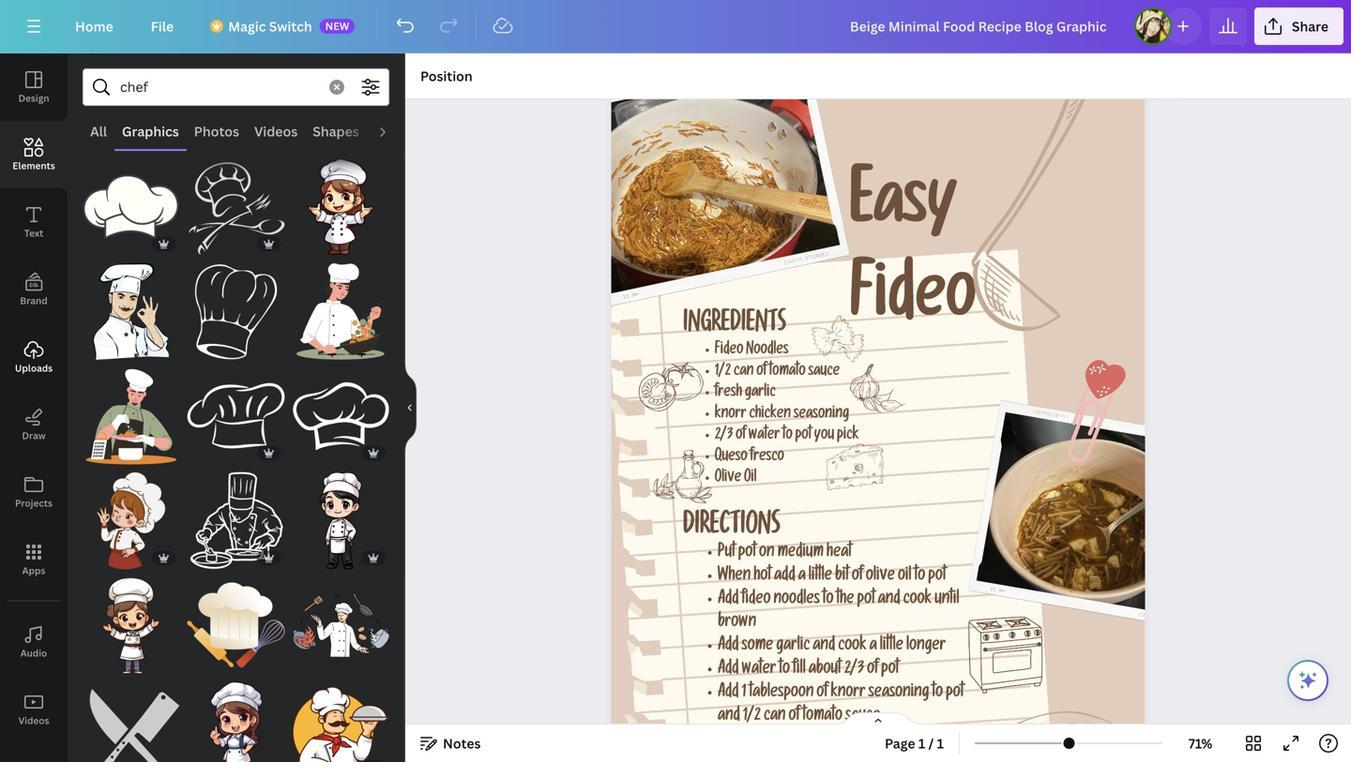 Task type: locate. For each thing, give the bounding box(es) containing it.
1 horizontal spatial 1/2
[[743, 709, 761, 726]]

2/3 right about
[[844, 662, 864, 680]]

1 right /
[[937, 735, 944, 753]]

fresh
[[715, 386, 742, 402]]

little left bit
[[809, 569, 832, 586]]

cook down oil
[[903, 592, 932, 610]]

tomato
[[769, 365, 806, 381], [803, 709, 843, 726]]

group
[[83, 147, 180, 255], [292, 147, 389, 255], [187, 158, 285, 255], [83, 252, 180, 360], [187, 252, 285, 360], [292, 263, 389, 360], [83, 357, 180, 465], [292, 357, 389, 465], [187, 368, 285, 465], [83, 461, 180, 570], [292, 461, 389, 570], [187, 473, 285, 570], [83, 566, 180, 675], [187, 577, 285, 675], [292, 577, 389, 675], [83, 671, 180, 763], [187, 671, 285, 763], [292, 682, 389, 763]]

1 horizontal spatial can
[[764, 709, 786, 726]]

0 vertical spatial a
[[798, 569, 806, 586]]

add
[[718, 592, 739, 610], [718, 639, 739, 656], [718, 662, 739, 680], [718, 686, 739, 703]]

0 vertical spatial 2/3
[[715, 429, 733, 445]]

1 horizontal spatial audio button
[[367, 114, 419, 149]]

draw
[[22, 430, 46, 442]]

0 vertical spatial videos
[[254, 122, 298, 140]]

text
[[24, 227, 43, 240]]

videos button
[[247, 114, 305, 149], [0, 676, 68, 744]]

0 vertical spatial audio
[[374, 122, 412, 140]]

audio right shapes button
[[374, 122, 412, 140]]

fideo inside fideo noodles 1/2 can of tomato sauce fresh garlic knorr chicken seasoning 2/3 of water to pot you pick queso fresco olive oil
[[715, 344, 744, 360]]

some
[[742, 639, 773, 656]]

1 horizontal spatial videos button
[[247, 114, 305, 149]]

of down noodles at top right
[[756, 365, 767, 381]]

to down chicken
[[783, 429, 793, 445]]

1 vertical spatial water
[[742, 662, 776, 680]]

pot left on
[[738, 546, 756, 563]]

garlic up chicken
[[745, 386, 776, 402]]

water inside fideo noodles 1/2 can of tomato sauce fresh garlic knorr chicken seasoning 2/3 of water to pot you pick queso fresco olive oil
[[749, 429, 780, 445]]

page
[[885, 735, 915, 753]]

1 vertical spatial garlic
[[776, 639, 810, 656]]

1 vertical spatial 2/3
[[844, 662, 864, 680]]

1/2 up fresh
[[715, 365, 731, 381]]

1 vertical spatial knorr
[[831, 686, 866, 703]]

1
[[742, 686, 747, 703], [918, 735, 925, 753], [937, 735, 944, 753]]

cute woman chef with pouty lips image
[[83, 473, 180, 570]]

fresco
[[750, 450, 784, 466]]

knorr down about
[[831, 686, 866, 703]]

can inside fideo noodles 1/2 can of tomato sauce fresh garlic knorr chicken seasoning 2/3 of water to pot you pick queso fresco olive oil
[[734, 365, 754, 381]]

1 horizontal spatial videos
[[254, 122, 298, 140]]

1 horizontal spatial and
[[813, 639, 835, 656]]

olive
[[715, 472, 742, 488]]

all
[[90, 122, 107, 140]]

of
[[756, 365, 767, 381], [736, 429, 746, 445], [852, 569, 863, 586], [867, 662, 878, 680], [817, 686, 828, 703], [789, 709, 800, 726]]

0 vertical spatial audio button
[[367, 114, 419, 149]]

0 vertical spatial sauce
[[808, 365, 840, 381]]

chef image
[[292, 263, 389, 360], [83, 368, 180, 465]]

1 vertical spatial cook
[[838, 639, 867, 656]]

a right 'add'
[[798, 569, 806, 586]]

knorr
[[715, 408, 747, 424], [831, 686, 866, 703]]

pot up show pages image
[[881, 662, 899, 680]]

0 vertical spatial and
[[878, 592, 900, 610]]

heat
[[827, 546, 852, 563]]

chef hat icon image
[[83, 158, 180, 255]]

pot left you
[[795, 429, 812, 445]]

1 vertical spatial seasoning
[[868, 686, 929, 703]]

photos button
[[187, 114, 247, 149]]

1 horizontal spatial chef illustration image
[[187, 682, 285, 763]]

design
[[18, 92, 49, 105]]

1 vertical spatial videos
[[18, 715, 49, 728]]

0 vertical spatial chef illustration image
[[292, 158, 389, 255]]

sauce inside fideo noodles 1/2 can of tomato sauce fresh garlic knorr chicken seasoning 2/3 of water to pot you pick queso fresco olive oil
[[808, 365, 840, 381]]

seasoning up you
[[794, 408, 849, 424]]

show pages image
[[833, 712, 923, 727]]

videos inside side panel tab list
[[18, 715, 49, 728]]

2 horizontal spatial chef illustration image
[[292, 158, 389, 255]]

0 vertical spatial cook
[[903, 592, 932, 610]]

to left the
[[823, 592, 834, 610]]

Search elements search field
[[120, 69, 318, 105]]

1 horizontal spatial chef image
[[292, 263, 389, 360]]

fideo for fideo noodles 1/2 can of tomato sauce fresh garlic knorr chicken seasoning 2/3 of water to pot you pick queso fresco olive oil
[[715, 344, 744, 360]]

uploads button
[[0, 324, 68, 391]]

and
[[878, 592, 900, 610], [813, 639, 835, 656], [718, 709, 740, 726]]

0 horizontal spatial knorr
[[715, 408, 747, 424]]

can down the tablespoon
[[764, 709, 786, 726]]

laddle icon image
[[910, 46, 1204, 354]]

fideo
[[850, 270, 976, 340], [715, 344, 744, 360]]

water down some
[[742, 662, 776, 680]]

text button
[[0, 189, 68, 256]]

0 vertical spatial knorr
[[715, 408, 747, 424]]

0 vertical spatial tomato
[[769, 365, 806, 381]]

2/3 inside put pot on medium heat when hot add a little bit of olive oil to pot add fideo noodles to the pot and cook until brown add some garlic and cook a little longer add water to fill about 2/3 of pot add 1 tablespoon of knorr seasoning to pot and 1/2 can of tomato sauce
[[844, 662, 864, 680]]

1 vertical spatial videos button
[[0, 676, 68, 744]]

audio button down apps
[[0, 609, 68, 676]]

notes button
[[413, 729, 488, 759]]

1 vertical spatial 1/2
[[743, 709, 761, 726]]

of right about
[[867, 662, 878, 680]]

seasoning up show pages image
[[868, 686, 929, 703]]

0 horizontal spatial videos
[[18, 715, 49, 728]]

0 horizontal spatial seasoning
[[794, 408, 849, 424]]

a left "longer"
[[870, 639, 877, 656]]

0 horizontal spatial sauce
[[808, 365, 840, 381]]

ingredients
[[683, 314, 786, 340]]

/
[[928, 735, 934, 753]]

1/2
[[715, 365, 731, 381], [743, 709, 761, 726]]

1 vertical spatial a
[[870, 639, 877, 656]]

to
[[783, 429, 793, 445], [915, 569, 925, 586], [823, 592, 834, 610], [779, 662, 790, 680], [932, 686, 943, 703]]

tomato down noodles at top right
[[769, 365, 806, 381]]

file
[[151, 17, 174, 35]]

the
[[837, 592, 854, 610]]

sauce
[[808, 365, 840, 381], [845, 709, 880, 726]]

cook up about
[[838, 639, 867, 656]]

little left "longer"
[[880, 639, 904, 656]]

1 vertical spatial chef image
[[83, 368, 180, 465]]

0 vertical spatial garlic
[[745, 386, 776, 402]]

projects button
[[0, 459, 68, 526]]

1 vertical spatial chef illustration image
[[83, 577, 180, 675]]

1 horizontal spatial audio
[[374, 122, 412, 140]]

tomato down about
[[803, 709, 843, 726]]

1 vertical spatial fideo
[[715, 344, 744, 360]]

1 left /
[[918, 735, 925, 753]]

switch
[[269, 17, 312, 35]]

0 vertical spatial seasoning
[[794, 408, 849, 424]]

water up fresco
[[749, 429, 780, 445]]

and up about
[[813, 639, 835, 656]]

put
[[718, 546, 735, 563]]

little
[[809, 569, 832, 586], [880, 639, 904, 656]]

0 vertical spatial 1/2
[[715, 365, 731, 381]]

knorr down fresh
[[715, 408, 747, 424]]

and down olive
[[878, 592, 900, 610]]

bit
[[835, 569, 849, 586]]

design button
[[0, 53, 68, 121]]

1 left the tablespoon
[[742, 686, 747, 703]]

hide image
[[404, 363, 417, 453]]

0 horizontal spatial little
[[809, 569, 832, 586]]

1 vertical spatial little
[[880, 639, 904, 656]]

0 horizontal spatial audio
[[20, 647, 47, 660]]

0 horizontal spatial can
[[734, 365, 754, 381]]

videos
[[254, 122, 298, 140], [18, 715, 49, 728]]

fideo noodles 1/2 can of tomato sauce fresh garlic knorr chicken seasoning 2/3 of water to pot you pick queso fresco olive oil
[[715, 344, 859, 488]]

pot inside fideo noodles 1/2 can of tomato sauce fresh garlic knorr chicken seasoning 2/3 of water to pot you pick queso fresco olive oil
[[795, 429, 812, 445]]

0 horizontal spatial audio button
[[0, 609, 68, 676]]

cook
[[903, 592, 932, 610], [838, 639, 867, 656]]

audio button right shapes
[[367, 114, 419, 149]]

1 horizontal spatial garlic
[[776, 639, 810, 656]]

1 vertical spatial audio button
[[0, 609, 68, 676]]

brown
[[718, 616, 756, 633]]

1 vertical spatial audio
[[20, 647, 47, 660]]

Design title text field
[[835, 8, 1127, 45]]

can
[[734, 365, 754, 381], [764, 709, 786, 726]]

2 vertical spatial and
[[718, 709, 740, 726]]

pot
[[795, 429, 812, 445], [738, 546, 756, 563], [928, 569, 946, 586], [857, 592, 875, 610], [881, 662, 899, 680], [946, 686, 964, 703]]

1 horizontal spatial sauce
[[845, 709, 880, 726]]

0 horizontal spatial garlic
[[745, 386, 776, 402]]

garlic
[[745, 386, 776, 402], [776, 639, 810, 656]]

cute chef illustration image
[[292, 473, 389, 570]]

1 vertical spatial sauce
[[845, 709, 880, 726]]

71% button
[[1170, 729, 1231, 759]]

longer
[[906, 639, 946, 656]]

easy
[[850, 177, 957, 246]]

gas stove, kitchenware , cooking cartoon doodle. image
[[968, 616, 1043, 694]]

1 vertical spatial can
[[764, 709, 786, 726]]

of right bit
[[852, 569, 863, 586]]

0 horizontal spatial 1/2
[[715, 365, 731, 381]]

and down brown
[[718, 709, 740, 726]]

magic switch
[[228, 17, 312, 35]]

0 horizontal spatial cook
[[838, 639, 867, 656]]

chef portrait illustration image
[[83, 263, 180, 360]]

1 horizontal spatial fideo
[[850, 270, 976, 340]]

until
[[935, 592, 959, 610]]

audio button
[[367, 114, 419, 149], [0, 609, 68, 676]]

0 horizontal spatial 2/3
[[715, 429, 733, 445]]

tomato inside fideo noodles 1/2 can of tomato sauce fresh garlic knorr chicken seasoning 2/3 of water to pot you pick queso fresco olive oil
[[769, 365, 806, 381]]

audio
[[374, 122, 412, 140], [20, 647, 47, 660]]

2/3 up queso
[[715, 429, 733, 445]]

0 horizontal spatial and
[[718, 709, 740, 726]]

0 vertical spatial can
[[734, 365, 754, 381]]

0 horizontal spatial chef illustration image
[[83, 577, 180, 675]]

water
[[749, 429, 780, 445], [742, 662, 776, 680]]

noodles
[[746, 344, 789, 360]]

position button
[[413, 61, 480, 91]]

0 vertical spatial fideo
[[850, 270, 976, 340]]

graphics
[[122, 122, 179, 140]]

2/3
[[715, 429, 733, 445], [844, 662, 864, 680]]

0 horizontal spatial 1
[[742, 686, 747, 703]]

file button
[[136, 8, 189, 45]]

2 vertical spatial chef illustration image
[[187, 682, 285, 763]]

you
[[814, 429, 834, 445]]

garlic up fill
[[776, 639, 810, 656]]

all button
[[83, 114, 115, 149]]

1 horizontal spatial 2/3
[[844, 662, 864, 680]]

1 horizontal spatial cook
[[903, 592, 932, 610]]

a
[[798, 569, 806, 586], [870, 639, 877, 656]]

1 horizontal spatial knorr
[[831, 686, 866, 703]]

1/2 inside put pot on medium heat when hot add a little bit of olive oil to pot add fideo noodles to the pot and cook until brown add some garlic and cook a little longer add water to fill about 2/3 of pot add 1 tablespoon of knorr seasoning to pot and 1/2 can of tomato sauce
[[743, 709, 761, 726]]

2 horizontal spatial 1
[[937, 735, 944, 753]]

fill
[[793, 662, 806, 680]]

pick
[[837, 429, 859, 445]]

0 vertical spatial water
[[749, 429, 780, 445]]

1 horizontal spatial seasoning
[[868, 686, 929, 703]]

projects
[[15, 497, 53, 510]]

photos
[[194, 122, 239, 140]]

canva assistant image
[[1297, 670, 1319, 692]]

garlic inside fideo noodles 1/2 can of tomato sauce fresh garlic knorr chicken seasoning 2/3 of water to pot you pick queso fresco olive oil
[[745, 386, 776, 402]]

0 horizontal spatial fideo
[[715, 344, 744, 360]]

seasoning inside put pot on medium heat when hot add a little bit of olive oil to pot add fideo noodles to the pot and cook until brown add some garlic and cook a little longer add water to fill about 2/3 of pot add 1 tablespoon of knorr seasoning to pot and 1/2 can of tomato sauce
[[868, 686, 929, 703]]

can up fresh
[[734, 365, 754, 381]]

1 vertical spatial tomato
[[803, 709, 843, 726]]

0 horizontal spatial videos button
[[0, 676, 68, 744]]

audio down apps
[[20, 647, 47, 660]]

1/2 down the tablespoon
[[743, 709, 761, 726]]

seasoning
[[794, 408, 849, 424], [868, 686, 929, 703]]

share button
[[1254, 8, 1344, 45]]

chef illustration image
[[292, 158, 389, 255], [83, 577, 180, 675], [187, 682, 285, 763]]



Task type: describe. For each thing, give the bounding box(es) containing it.
elements
[[12, 159, 55, 172]]

pot left the gas stove, kitchenware , cooking cartoon doodle. image
[[946, 686, 964, 703]]

pot up until
[[928, 569, 946, 586]]

seasoning inside fideo noodles 1/2 can of tomato sauce fresh garlic knorr chicken seasoning 2/3 of water to pot you pick queso fresco olive oil
[[794, 408, 849, 424]]

olive
[[866, 569, 895, 586]]

directions
[[683, 516, 780, 544]]

farfalle pasta illustration image
[[812, 316, 864, 362]]

hot
[[754, 569, 771, 586]]

tablespoon
[[749, 686, 814, 703]]

of down the tablespoon
[[789, 709, 800, 726]]

elements button
[[0, 121, 68, 189]]

to right oil
[[915, 569, 925, 586]]

1 add from the top
[[718, 592, 739, 610]]

chef illustration logo image
[[292, 682, 389, 763]]

home
[[75, 17, 113, 35]]

tomato inside put pot on medium heat when hot add a little bit of olive oil to pot add fideo noodles to the pot and cook until brown add some garlic and cook a little longer add water to fill about 2/3 of pot add 1 tablespoon of knorr seasoning to pot and 1/2 can of tomato sauce
[[803, 709, 843, 726]]

2 add from the top
[[718, 639, 739, 656]]

0 vertical spatial little
[[809, 569, 832, 586]]

2 horizontal spatial and
[[878, 592, 900, 610]]

when
[[718, 569, 751, 586]]

3 add from the top
[[718, 662, 739, 680]]

to left fill
[[779, 662, 790, 680]]

put pot on medium heat when hot add a little bit of olive oil to pot add fideo noodles to the pot and cook until brown add some garlic and cook a little longer add water to fill about 2/3 of pot add 1 tablespoon of knorr seasoning to pot and 1/2 can of tomato sauce
[[718, 546, 964, 726]]

71%
[[1188, 735, 1212, 753]]

magic
[[228, 17, 266, 35]]

sauce inside put pot on medium heat when hot add a little bit of olive oil to pot add fideo noodles to the pot and cook until brown add some garlic and cook a little longer add water to fill about 2/3 of pot add 1 tablespoon of knorr seasoning to pot and 1/2 can of tomato sauce
[[845, 709, 880, 726]]

of down about
[[817, 686, 828, 703]]

graphics button
[[115, 114, 187, 149]]

water inside put pot on medium heat when hot add a little bit of olive oil to pot add fideo noodles to the pot and cook until brown add some garlic and cook a little longer add water to fill about 2/3 of pot add 1 tablespoon of knorr seasoning to pot and 1/2 can of tomato sauce
[[742, 662, 776, 680]]

0 horizontal spatial a
[[798, 569, 806, 586]]

knorr inside put pot on medium heat when hot add a little bit of olive oil to pot add fideo noodles to the pot and cook until brown add some garlic and cook a little longer add water to fill about 2/3 of pot add 1 tablespoon of knorr seasoning to pot and 1/2 can of tomato sauce
[[831, 686, 866, 703]]

can inside put pot on medium heat when hot add a little bit of olive oil to pot add fideo noodles to the pot and cook until brown add some garlic and cook a little longer add water to fill about 2/3 of pot add 1 tablespoon of knorr seasoning to pot and 1/2 can of tomato sauce
[[764, 709, 786, 726]]

chicken
[[749, 408, 791, 424]]

knorr inside fideo noodles 1/2 can of tomato sauce fresh garlic knorr chicken seasoning 2/3 of water to pot you pick queso fresco olive oil
[[715, 408, 747, 424]]

page 1 / 1
[[885, 735, 944, 753]]

oil
[[744, 472, 757, 488]]

draw button
[[0, 391, 68, 459]]

apps
[[22, 565, 45, 577]]

home link
[[60, 8, 128, 45]]

fideo
[[742, 592, 771, 610]]

on
[[759, 546, 775, 563]]

queso
[[715, 450, 748, 466]]

noodles
[[774, 592, 820, 610]]

share
[[1292, 17, 1328, 35]]

1 horizontal spatial 1
[[918, 735, 925, 753]]

1 horizontal spatial little
[[880, 639, 904, 656]]

medium
[[777, 546, 824, 563]]

gradient chef hat and utensils image
[[187, 577, 285, 675]]

1 horizontal spatial a
[[870, 639, 877, 656]]

olive oil hand drawn image
[[654, 450, 713, 504]]

audio inside side panel tab list
[[20, 647, 47, 660]]

0 horizontal spatial chef image
[[83, 368, 180, 465]]

notes
[[443, 735, 481, 753]]

2/3 inside fideo noodles 1/2 can of tomato sauce fresh garlic knorr chicken seasoning 2/3 of water to pot you pick queso fresco olive oil
[[715, 429, 733, 445]]

oil
[[898, 569, 912, 586]]

1/2 inside fideo noodles 1/2 can of tomato sauce fresh garlic knorr chicken seasoning 2/3 of water to pot you pick queso fresco olive oil
[[715, 365, 731, 381]]

fideo for fideo
[[850, 270, 976, 340]]

uploads
[[15, 362, 53, 375]]

main menu bar
[[0, 0, 1351, 53]]

shapes
[[313, 122, 359, 140]]

pot right the
[[857, 592, 875, 610]]

of up queso
[[736, 429, 746, 445]]

0 vertical spatial videos button
[[247, 114, 305, 149]]

add
[[774, 569, 795, 586]]

new
[[325, 19, 349, 33]]

about
[[809, 662, 841, 680]]

to inside fideo noodles 1/2 can of tomato sauce fresh garlic knorr chicken seasoning 2/3 of water to pot you pick queso fresco olive oil
[[783, 429, 793, 445]]

garlic inside put pot on medium heat when hot add a little bit of olive oil to pot add fideo noodles to the pot and cook until brown add some garlic and cook a little longer add water to fill about 2/3 of pot add 1 tablespoon of knorr seasoning to pot and 1/2 can of tomato sauce
[[776, 639, 810, 656]]

apps button
[[0, 526, 68, 594]]

1 inside put pot on medium heat when hot add a little bit of olive oil to pot add fideo noodles to the pot and cook until brown add some garlic and cook a little longer add water to fill about 2/3 of pot add 1 tablespoon of knorr seasoning to pot and 1/2 can of tomato sauce
[[742, 686, 747, 703]]

1 vertical spatial and
[[813, 639, 835, 656]]

to down "longer"
[[932, 686, 943, 703]]

brand
[[20, 295, 48, 307]]

position
[[420, 67, 473, 85]]

0 vertical spatial chef image
[[292, 263, 389, 360]]

shapes button
[[305, 114, 367, 149]]

brand button
[[0, 256, 68, 324]]

man cook in white uniform and cap stands among flying pots and ingredients for cooking soup image
[[292, 577, 389, 675]]

side panel tab list
[[0, 53, 68, 763]]

4 add from the top
[[718, 686, 739, 703]]



Task type: vqa. For each thing, say whether or not it's contained in the screenshot.
James Peterson ICON
no



